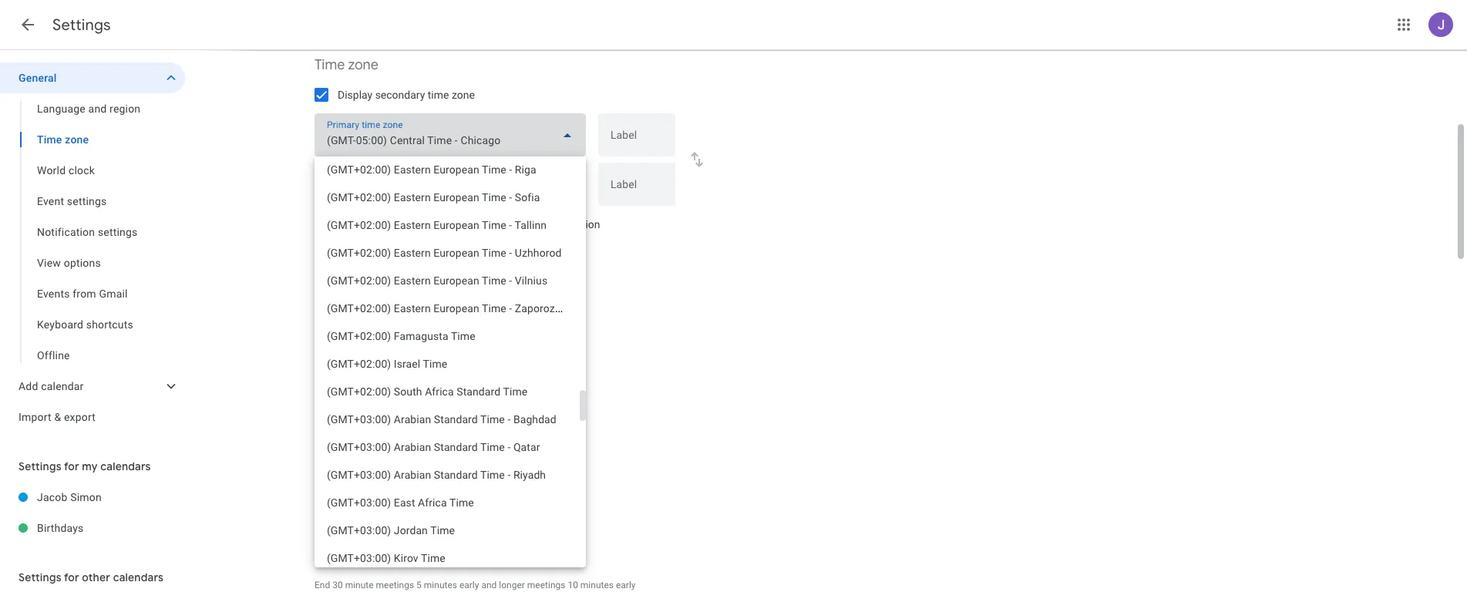 Task type: vqa. For each thing, say whether or not it's contained in the screenshot.
bottom "clock"
yes



Task type: locate. For each thing, give the bounding box(es) containing it.
(gmt+02:00) south africa standard time option
[[315, 378, 580, 406]]

minutes
[[424, 580, 457, 591], [580, 580, 614, 591]]

0 horizontal spatial minutes
[[424, 580, 457, 591]]

0 horizontal spatial world clock
[[37, 164, 95, 177]]

calendars up 'jacob simon' "tree item"
[[100, 459, 151, 473]]

to left current
[[513, 218, 522, 231]]

learn
[[315, 250, 338, 261]]

2 vertical spatial clock
[[396, 352, 422, 365]]

and
[[88, 103, 107, 115], [481, 580, 497, 591]]

language and region
[[37, 103, 141, 115]]

event settings
[[37, 195, 107, 207], [315, 466, 402, 484]]

world clock up 'show'
[[315, 320, 388, 338]]

time zone down language
[[37, 133, 89, 146]]

settings up (gmt+03:00) east africa time option
[[352, 466, 402, 484]]

(gmt+03:00) kirov time option
[[315, 544, 580, 572]]

language
[[37, 103, 86, 115]]

0 horizontal spatial event
[[37, 195, 64, 207]]

1 vertical spatial time
[[463, 218, 484, 231]]

clock up notification settings on the left top
[[69, 164, 95, 177]]

settings for my calendars tree
[[0, 482, 185, 544]]

10
[[568, 580, 578, 591]]

0 vertical spatial and
[[88, 103, 107, 115]]

settings up jacob
[[19, 459, 61, 473]]

1 vertical spatial event
[[315, 466, 349, 484]]

meetings
[[375, 548, 420, 560], [376, 580, 414, 591], [527, 580, 565, 591]]

to right ask
[[358, 218, 368, 231]]

for left other
[[64, 570, 79, 584]]

(gmt+02:00) eastern european time - zaporozhye option
[[315, 294, 580, 322]]

1 vertical spatial and
[[481, 580, 497, 591]]

time right secondary at the top left of the page
[[428, 89, 449, 101]]

general tree item
[[0, 62, 185, 93]]

2 vertical spatial time
[[537, 250, 555, 261]]

add calendar
[[19, 380, 84, 392]]

ask
[[338, 218, 356, 231]]

early down (gmt+03:00) kirov time option
[[459, 580, 479, 591]]

0 horizontal spatial time zone
[[37, 133, 89, 146]]

minutes right 10
[[580, 580, 614, 591]]

(gmt+03:00) jordan time option
[[315, 517, 580, 544]]

import
[[19, 411, 51, 423]]

export
[[64, 411, 96, 423]]

keyboard shortcuts
[[37, 318, 133, 331]]

update
[[371, 218, 404, 231]]

speedy
[[338, 548, 373, 560]]

birthdays tree item
[[0, 513, 185, 544]]

None field
[[315, 113, 586, 156]]

options
[[64, 257, 101, 269]]

to
[[358, 218, 368, 231], [513, 218, 522, 231]]

show world clock
[[338, 352, 422, 365]]

2 vertical spatial settings
[[19, 570, 61, 584]]

0 horizontal spatial to
[[358, 218, 368, 231]]

0 horizontal spatial clock
[[69, 164, 95, 177]]

settings for settings
[[52, 15, 111, 35]]

primary
[[424, 218, 460, 231]]

time
[[315, 56, 345, 74], [37, 133, 62, 146]]

settings down birthdays
[[19, 570, 61, 584]]

zones
[[557, 250, 582, 261]]

1 early from the left
[[459, 580, 479, 591]]

1 vertical spatial for
[[64, 570, 79, 584]]

1 for from the top
[[64, 459, 79, 473]]

time right the primary
[[463, 218, 484, 231]]

general
[[19, 72, 57, 84]]

settings for settings for other calendars
[[19, 570, 61, 584]]

world clock up notification
[[37, 164, 95, 177]]

go back image
[[19, 15, 37, 34]]

end
[[315, 580, 330, 591]]

(gmt+03:00) east africa time option
[[315, 489, 580, 517]]

zone down language and region
[[65, 133, 89, 146]]

30
[[332, 580, 343, 591]]

0 vertical spatial time
[[428, 89, 449, 101]]

calendar
[[441, 250, 477, 261]]

calendars for settings for other calendars
[[113, 570, 164, 584]]

more
[[340, 250, 361, 261]]

1 vertical spatial world
[[315, 320, 351, 338]]

(gmt+02:00) eastern european time - sofia option
[[315, 183, 580, 211]]

0 horizontal spatial early
[[459, 580, 479, 591]]

display secondary time zone
[[338, 89, 475, 101]]

calendars
[[100, 459, 151, 473], [113, 570, 164, 584]]

0 vertical spatial clock
[[69, 164, 95, 177]]

time up display on the top left of the page
[[315, 56, 345, 74]]

2 horizontal spatial time
[[537, 250, 555, 261]]

1 horizontal spatial clock
[[355, 320, 388, 338]]

my
[[407, 218, 421, 231], [82, 459, 98, 473]]

1 horizontal spatial event settings
[[315, 466, 402, 484]]

world down language
[[37, 164, 66, 177]]

1 vertical spatial event settings
[[315, 466, 402, 484]]

1 horizontal spatial minutes
[[580, 580, 614, 591]]

0 horizontal spatial and
[[88, 103, 107, 115]]

for
[[64, 459, 79, 473], [64, 570, 79, 584]]

world clock
[[37, 164, 95, 177], [315, 320, 388, 338]]

0 vertical spatial calendars
[[100, 459, 151, 473]]

0 horizontal spatial time
[[37, 133, 62, 146]]

my right update
[[407, 218, 421, 231]]

1 vertical spatial world clock
[[315, 320, 388, 338]]

time left zones
[[537, 250, 555, 261]]

other
[[82, 570, 110, 584]]

zone
[[348, 56, 378, 74], [452, 89, 475, 101], [65, 133, 89, 146], [487, 218, 510, 231]]

1 vertical spatial time
[[37, 133, 62, 146]]

calendars right other
[[113, 570, 164, 584]]

0 vertical spatial my
[[407, 218, 421, 231]]

0 vertical spatial world clock
[[37, 164, 95, 177]]

time zone
[[315, 56, 378, 74], [37, 133, 89, 146]]

jacob
[[37, 491, 67, 503]]

(gmt+02:00) famagusta time option
[[315, 322, 580, 350]]

event
[[37, 195, 64, 207], [315, 466, 349, 484]]

and left longer
[[481, 580, 497, 591]]

clock right world
[[396, 352, 422, 365]]

meetings left 10
[[527, 580, 565, 591]]

gmail
[[99, 288, 128, 300]]

add
[[19, 380, 38, 392]]

minutes right 5
[[424, 580, 457, 591]]

0 vertical spatial event settings
[[37, 195, 107, 207]]

zone up works
[[487, 218, 510, 231]]

1 horizontal spatial event
[[315, 466, 349, 484]]

(gmt+03:00) arabian standard time - qatar option
[[315, 433, 580, 461]]

(gmt+02:00) eastern european time - uzhhorod option
[[315, 239, 580, 267]]

tree
[[0, 62, 185, 432]]

settings up options at the top left
[[98, 226, 138, 238]]

1 horizontal spatial to
[[513, 218, 522, 231]]

0 vertical spatial event
[[37, 195, 64, 207]]

1 vertical spatial settings
[[19, 459, 61, 473]]

time down language
[[37, 133, 62, 146]]

for up jacob simon
[[64, 459, 79, 473]]

1 horizontal spatial time
[[463, 218, 484, 231]]

settings
[[52, 15, 111, 35], [19, 459, 61, 473], [19, 570, 61, 584]]

learn more about how google calendar works across time zones
[[315, 250, 582, 261]]

0 horizontal spatial my
[[82, 459, 98, 473]]

0 horizontal spatial event settings
[[37, 195, 107, 207]]

1 horizontal spatial world
[[315, 320, 351, 338]]

shortcuts
[[86, 318, 133, 331]]

clock up show world clock
[[355, 320, 388, 338]]

1 horizontal spatial and
[[481, 580, 497, 591]]

Label for primary time zone. text field
[[611, 130, 663, 151]]

settings
[[67, 195, 107, 207], [98, 226, 138, 238], [352, 466, 402, 484]]

0 horizontal spatial world
[[37, 164, 66, 177]]

settings up notification settings on the left top
[[67, 195, 107, 207]]

early right 10
[[616, 580, 636, 591]]

and left 'region'
[[88, 103, 107, 115]]

my up 'jacob simon' "tree item"
[[82, 459, 98, 473]]

time zone up display on the top left of the page
[[315, 56, 378, 74]]

settings right go back icon
[[52, 15, 111, 35]]

early
[[459, 580, 479, 591], [616, 580, 636, 591]]

region
[[110, 103, 141, 115]]

2 to from the left
[[513, 218, 522, 231]]

display
[[338, 89, 373, 101]]

for for other
[[64, 570, 79, 584]]

1 vertical spatial calendars
[[113, 570, 164, 584]]

settings for other calendars
[[19, 570, 164, 584]]

clock
[[69, 164, 95, 177], [355, 320, 388, 338], [396, 352, 422, 365]]

0 vertical spatial time
[[315, 56, 345, 74]]

minute
[[345, 580, 374, 591]]

0 vertical spatial world
[[37, 164, 66, 177]]

1 horizontal spatial world clock
[[315, 320, 388, 338]]

time
[[428, 89, 449, 101], [463, 218, 484, 231], [537, 250, 555, 261]]

import & export
[[19, 411, 96, 423]]

&
[[54, 411, 61, 423]]

0 vertical spatial settings
[[52, 15, 111, 35]]

5
[[416, 580, 422, 591]]

2 horizontal spatial clock
[[396, 352, 422, 365]]

0 vertical spatial time zone
[[315, 56, 378, 74]]

calendars for settings for my calendars
[[100, 459, 151, 473]]

world
[[37, 164, 66, 177], [315, 320, 351, 338]]

group
[[0, 93, 185, 371]]

0 horizontal spatial time
[[428, 89, 449, 101]]

1 vertical spatial time zone
[[37, 133, 89, 146]]

1 horizontal spatial early
[[616, 580, 636, 591]]

2 for from the top
[[64, 570, 79, 584]]

2 minutes from the left
[[580, 580, 614, 591]]

longer
[[499, 580, 525, 591]]

world up 'show'
[[315, 320, 351, 338]]

0 vertical spatial for
[[64, 459, 79, 473]]



Task type: describe. For each thing, give the bounding box(es) containing it.
meetings left 5
[[376, 580, 414, 591]]

clock inside group
[[69, 164, 95, 177]]

show
[[338, 352, 364, 365]]

view
[[37, 257, 61, 269]]

(gmt+03:00) arabian standard time - baghdad option
[[315, 406, 580, 433]]

for for my
[[64, 459, 79, 473]]

event settings inside group
[[37, 195, 107, 207]]

(gmt+02:00) eastern european time - vilnius option
[[315, 267, 580, 294]]

2 vertical spatial settings
[[352, 466, 402, 484]]

secondary
[[375, 89, 425, 101]]

calendar
[[41, 380, 84, 392]]

zone up display on the top left of the page
[[348, 56, 378, 74]]

tree containing general
[[0, 62, 185, 432]]

notification settings
[[37, 226, 138, 238]]

1 horizontal spatial my
[[407, 218, 421, 231]]

1 vertical spatial my
[[82, 459, 98, 473]]

how
[[389, 250, 407, 261]]

events from gmail
[[37, 288, 128, 300]]

Label for secondary time zone. text field
[[611, 179, 663, 200]]

and inside group
[[88, 103, 107, 115]]

from
[[73, 288, 96, 300]]

settings heading
[[52, 15, 111, 35]]

location
[[562, 218, 600, 231]]

1 horizontal spatial time zone
[[315, 56, 378, 74]]

zone right secondary at the top left of the page
[[452, 89, 475, 101]]

about
[[364, 250, 387, 261]]

settings for my calendars
[[19, 459, 151, 473]]

google
[[409, 250, 438, 261]]

1 horizontal spatial time
[[315, 56, 345, 74]]

(gmt+02:00) israel time option
[[315, 350, 580, 378]]

ask to update my primary time zone to current location
[[338, 218, 600, 231]]

(gmt+03:00) arabian standard time - riyadh option
[[315, 461, 580, 489]]

world inside "tree"
[[37, 164, 66, 177]]

settings for settings for my calendars
[[19, 459, 61, 473]]

group containing language and region
[[0, 93, 185, 371]]

1 vertical spatial clock
[[355, 320, 388, 338]]

1 vertical spatial settings
[[98, 226, 138, 238]]

end 30 minute meetings 5 minutes early and longer meetings 10 minutes early
[[315, 580, 636, 591]]

simon
[[70, 491, 102, 503]]

across
[[507, 250, 534, 261]]

(gmt+02:00) eastern european time - riga option
[[315, 156, 580, 183]]

0 vertical spatial settings
[[67, 195, 107, 207]]

events
[[37, 288, 70, 300]]

offline
[[37, 349, 70, 362]]

speedy meetings
[[338, 548, 420, 560]]

event inside group
[[37, 195, 64, 207]]

1 minutes from the left
[[424, 580, 457, 591]]

works
[[480, 250, 504, 261]]

jacob simon tree item
[[0, 482, 185, 513]]

world clock inside group
[[37, 164, 95, 177]]

2 early from the left
[[616, 580, 636, 591]]

keyboard
[[37, 318, 83, 331]]

zone inside "tree"
[[65, 133, 89, 146]]

notification
[[37, 226, 95, 238]]

current
[[525, 218, 559, 231]]

birthdays
[[37, 522, 84, 534]]

birthdays link
[[37, 513, 185, 544]]

(gmt+02:00) eastern european time - tallinn option
[[315, 211, 580, 239]]

meetings up 5
[[375, 548, 420, 560]]

time inside group
[[37, 133, 62, 146]]

view options
[[37, 257, 101, 269]]

time zones link
[[537, 250, 582, 261]]

1 to from the left
[[358, 218, 368, 231]]

time zone inside "tree"
[[37, 133, 89, 146]]

world
[[367, 352, 394, 365]]

jacob simon
[[37, 491, 102, 503]]



